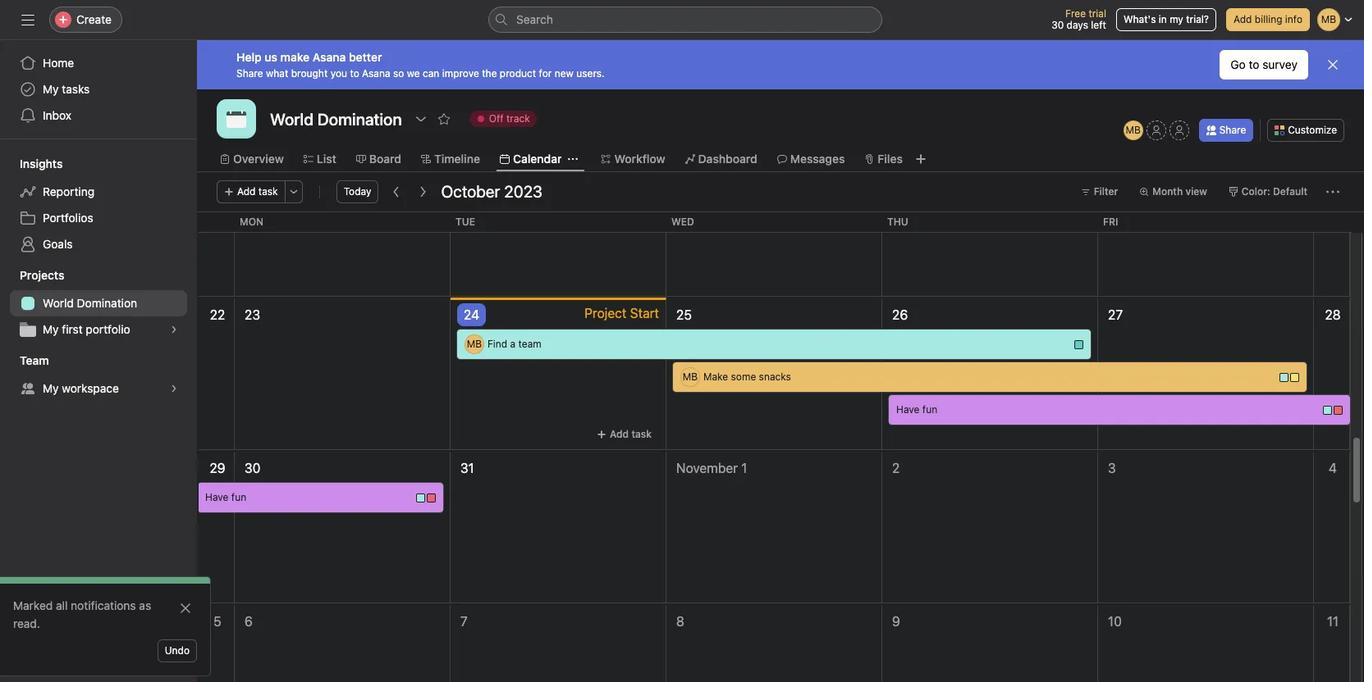 Task type: vqa. For each thing, say whether or not it's contained in the screenshot.
the functional to the left
no



Task type: locate. For each thing, give the bounding box(es) containing it.
task
[[258, 185, 278, 198], [632, 417, 652, 429]]

messages link
[[777, 150, 845, 168]]

3 my from the top
[[43, 382, 59, 396]]

portfolios
[[43, 211, 93, 225]]

0 horizontal spatial add
[[237, 185, 256, 198]]

list link
[[304, 150, 336, 168]]

0 horizontal spatial 30
[[245, 450, 261, 465]]

30
[[1052, 19, 1064, 31], [245, 450, 261, 465]]

add to starred image
[[437, 112, 450, 126]]

2 vertical spatial my
[[43, 382, 59, 396]]

start
[[630, 295, 659, 309]]

hide sidebar image
[[21, 13, 34, 26]]

undo button
[[157, 640, 197, 663]]

add billing info button
[[1226, 8, 1310, 31]]

marked all notifications as read.
[[13, 599, 151, 631]]

1 horizontal spatial mb
[[683, 360, 698, 372]]

mb
[[1126, 124, 1141, 136], [467, 327, 482, 339], [683, 360, 698, 372]]

share button
[[1199, 119, 1254, 142]]

go to survey button
[[1220, 50, 1308, 80]]

messages
[[790, 152, 845, 166]]

0 horizontal spatial fun
[[231, 480, 246, 492]]

my for my workspace
[[43, 382, 59, 396]]

1 vertical spatial add
[[237, 185, 256, 198]]

team
[[518, 327, 542, 339]]

0 horizontal spatial add task
[[237, 185, 278, 198]]

22
[[210, 296, 225, 311]]

2 my from the top
[[43, 323, 59, 337]]

my
[[43, 82, 59, 96], [43, 323, 59, 337], [43, 382, 59, 396]]

share down help
[[236, 67, 263, 79]]

left
[[1091, 19, 1106, 31]]

global element
[[0, 40, 197, 139]]

off track
[[489, 112, 530, 125]]

1 horizontal spatial fun
[[922, 392, 937, 405]]

6
[[245, 603, 253, 618]]

1 horizontal spatial add task button
[[589, 412, 659, 435]]

brought
[[291, 67, 328, 79]]

month
[[1153, 185, 1183, 198]]

mb button
[[1123, 121, 1143, 140]]

mb left find
[[467, 327, 482, 339]]

overview
[[233, 152, 284, 166]]

2 horizontal spatial add
[[1234, 13, 1252, 25]]

my down team
[[43, 382, 59, 396]]

inbox link
[[10, 103, 187, 129]]

workflow link
[[601, 150, 665, 168]]

all
[[56, 599, 68, 613]]

0 horizontal spatial share
[[236, 67, 263, 79]]

0 vertical spatial add task button
[[217, 181, 285, 204]]

to right the you
[[350, 67, 359, 79]]

my left first
[[43, 323, 59, 337]]

survey
[[1263, 57, 1298, 71]]

have up 2
[[896, 392, 920, 405]]

1 horizontal spatial add
[[610, 417, 629, 429]]

see details, my workspace image
[[169, 384, 179, 394]]

filter
[[1094, 185, 1118, 198]]

project start
[[585, 295, 659, 309]]

inbox
[[43, 108, 71, 122]]

28
[[1325, 296, 1341, 311]]

add tab image
[[914, 153, 927, 166]]

0 horizontal spatial have
[[205, 480, 229, 492]]

have fun down 29 at bottom left
[[205, 480, 246, 492]]

1 horizontal spatial to
[[1249, 57, 1259, 71]]

october 2023
[[441, 182, 543, 201]]

11
[[1327, 603, 1339, 618]]

banner containing help us make asana better
[[197, 40, 1364, 89]]

7
[[460, 603, 468, 618]]

world
[[43, 296, 74, 310]]

my inside projects element
[[43, 323, 59, 337]]

to right go
[[1249, 57, 1259, 71]]

so
[[393, 67, 404, 79]]

projects button
[[0, 268, 64, 284]]

off track button
[[462, 108, 544, 131]]

2023
[[504, 182, 543, 201]]

have fun up 2
[[896, 392, 937, 405]]

4
[[1329, 450, 1337, 465]]

1 my from the top
[[43, 82, 59, 96]]

asana
[[362, 67, 390, 79]]

notifications
[[71, 599, 136, 613]]

share inside button
[[1219, 124, 1246, 136]]

some
[[731, 360, 756, 372]]

1 vertical spatial share
[[1219, 124, 1246, 136]]

previous month image
[[390, 185, 403, 199]]

to
[[1249, 57, 1259, 71], [350, 67, 359, 79]]

0 vertical spatial fun
[[922, 392, 937, 405]]

color:
[[1242, 185, 1270, 198]]

what
[[266, 67, 288, 79]]

you
[[330, 67, 347, 79]]

2 vertical spatial add
[[610, 417, 629, 429]]

my inside global element
[[43, 82, 59, 96]]

2 horizontal spatial mb
[[1126, 124, 1141, 136]]

0 vertical spatial 30
[[1052, 19, 1064, 31]]

view
[[1186, 185, 1207, 198]]

25
[[676, 296, 692, 311]]

23
[[245, 296, 260, 311]]

26
[[892, 296, 908, 311]]

1 vertical spatial task
[[632, 417, 652, 429]]

more actions image
[[1326, 185, 1340, 199]]

next month image
[[417, 185, 430, 199]]

improve
[[442, 67, 479, 79]]

30 right 29 at bottom left
[[245, 450, 261, 465]]

0 horizontal spatial have fun
[[205, 480, 246, 492]]

0 vertical spatial add
[[1234, 13, 1252, 25]]

make
[[703, 360, 728, 372]]

home
[[43, 56, 74, 70]]

share up color:
[[1219, 124, 1246, 136]]

portfolios link
[[10, 205, 187, 231]]

0 vertical spatial add task
[[237, 185, 278, 198]]

1 vertical spatial fun
[[231, 480, 246, 492]]

calendar image
[[227, 109, 246, 129]]

0 horizontal spatial mb
[[467, 327, 482, 339]]

what's in my trial? button
[[1116, 8, 1216, 31]]

0 vertical spatial have fun
[[896, 392, 937, 405]]

0 vertical spatial my
[[43, 82, 59, 96]]

have
[[896, 392, 920, 405], [205, 480, 229, 492]]

for
[[539, 67, 552, 79]]

free trial 30 days left
[[1052, 7, 1106, 31]]

0 vertical spatial have
[[896, 392, 920, 405]]

list
[[317, 152, 336, 166]]

show options image
[[414, 112, 427, 126]]

2 vertical spatial mb
[[683, 360, 698, 372]]

mb up the month view dropdown button
[[1126, 124, 1141, 136]]

to inside button
[[1249, 57, 1259, 71]]

None text field
[[266, 104, 406, 134]]

1 vertical spatial add task
[[610, 417, 652, 429]]

1 horizontal spatial share
[[1219, 124, 1246, 136]]

30 left days
[[1052, 19, 1064, 31]]

read.
[[13, 617, 40, 631]]

today
[[344, 185, 371, 198]]

portfolio
[[86, 323, 130, 337]]

0 horizontal spatial to
[[350, 67, 359, 79]]

my left the tasks at the top of page
[[43, 82, 59, 96]]

my inside teams 'element'
[[43, 382, 59, 396]]

files
[[878, 152, 903, 166]]

insights element
[[0, 149, 197, 261]]

1 vertical spatial my
[[43, 323, 59, 337]]

fri
[[1103, 216, 1118, 228]]

have down 29 at bottom left
[[205, 480, 229, 492]]

1 vertical spatial mb
[[467, 327, 482, 339]]

banner
[[197, 40, 1364, 89]]

add
[[1234, 13, 1252, 25], [237, 185, 256, 198], [610, 417, 629, 429]]

0 vertical spatial mb
[[1126, 124, 1141, 136]]

today button
[[336, 181, 379, 204]]

1 vertical spatial have
[[205, 480, 229, 492]]

0 vertical spatial task
[[258, 185, 278, 198]]

mb left make at the bottom
[[683, 360, 698, 372]]

1 horizontal spatial 30
[[1052, 19, 1064, 31]]

0 vertical spatial share
[[236, 67, 263, 79]]

mb inside button
[[1126, 124, 1141, 136]]

timeline
[[434, 152, 480, 166]]

my tasks
[[43, 82, 90, 96]]

team button
[[0, 353, 49, 369]]



Task type: describe. For each thing, give the bounding box(es) containing it.
projects element
[[0, 261, 197, 346]]

1 vertical spatial 30
[[245, 450, 261, 465]]

snacks
[[759, 360, 791, 372]]

my first portfolio
[[43, 323, 130, 337]]

help us make asana better share what brought you to asana so we can improve the product for new users.
[[236, 50, 605, 79]]

1 vertical spatial have fun
[[205, 480, 246, 492]]

in
[[1159, 13, 1167, 25]]

5
[[214, 603, 221, 618]]

my workspace link
[[10, 376, 187, 402]]

files link
[[865, 150, 903, 168]]

close image
[[179, 602, 192, 616]]

find a team
[[488, 327, 542, 339]]

october
[[441, 182, 500, 201]]

teams element
[[0, 346, 197, 405]]

days
[[1067, 19, 1088, 31]]

0 horizontal spatial add task button
[[217, 181, 285, 204]]

dashboard link
[[685, 150, 757, 168]]

the
[[482, 67, 497, 79]]

30 inside free trial 30 days left
[[1052, 19, 1064, 31]]

1 horizontal spatial have
[[896, 392, 920, 405]]

asana better
[[313, 50, 382, 64]]

info
[[1285, 13, 1303, 25]]

insights button
[[0, 156, 63, 172]]

world domination link
[[10, 291, 187, 317]]

make some snacks
[[703, 360, 791, 372]]

1 horizontal spatial task
[[632, 417, 652, 429]]

1
[[741, 450, 747, 465]]

0 horizontal spatial task
[[258, 185, 278, 198]]

more actions image
[[289, 187, 298, 197]]

share inside help us make asana better share what brought you to asana so we can improve the product for new users.
[[236, 67, 263, 79]]

calendar
[[513, 152, 562, 166]]

to inside help us make asana better share what brought you to asana so we can improve the product for new users.
[[350, 67, 359, 79]]

filter button
[[1073, 181, 1126, 204]]

overview link
[[220, 150, 284, 168]]

see details, my first portfolio image
[[169, 325, 179, 335]]

november 1
[[676, 450, 747, 465]]

projects
[[20, 268, 64, 282]]

my
[[1170, 13, 1183, 25]]

1 horizontal spatial add task
[[610, 417, 652, 429]]

workspace
[[62, 382, 119, 396]]

27
[[1108, 296, 1123, 311]]

goals
[[43, 237, 73, 251]]

domination
[[77, 296, 137, 310]]

my for my tasks
[[43, 82, 59, 96]]

my for my first portfolio
[[43, 323, 59, 337]]

what's in my trial?
[[1124, 13, 1209, 25]]

tue
[[456, 216, 475, 228]]

month view button
[[1132, 181, 1215, 204]]

tab actions image
[[568, 154, 578, 164]]

month view
[[1153, 185, 1207, 198]]

reporting link
[[10, 179, 187, 205]]

insights
[[20, 157, 63, 171]]

as
[[139, 599, 151, 613]]

create button
[[49, 7, 122, 33]]

1 vertical spatial add task button
[[589, 412, 659, 435]]

9
[[892, 603, 900, 618]]

calendar link
[[500, 150, 562, 168]]

help
[[236, 50, 262, 64]]

31
[[460, 450, 474, 465]]

billing
[[1255, 13, 1282, 25]]

thu
[[887, 216, 908, 228]]

trial?
[[1186, 13, 1209, 25]]

search button
[[488, 7, 882, 33]]

10
[[1108, 603, 1122, 618]]

home link
[[10, 50, 187, 76]]

create
[[76, 12, 112, 26]]

add inside button
[[1234, 13, 1252, 25]]

track
[[506, 112, 530, 125]]

a
[[510, 327, 516, 339]]

tasks
[[62, 82, 90, 96]]

add billing info
[[1234, 13, 1303, 25]]

free
[[1065, 7, 1086, 20]]

search list box
[[488, 7, 882, 33]]

users.
[[576, 67, 605, 79]]

we
[[407, 67, 420, 79]]

3
[[1108, 450, 1116, 465]]

can
[[423, 67, 439, 79]]

dismiss image
[[1326, 58, 1340, 71]]

dashboard
[[698, 152, 757, 166]]

us
[[265, 50, 277, 64]]

customize button
[[1268, 119, 1344, 142]]

wed
[[671, 216, 694, 228]]

my tasks link
[[10, 76, 187, 103]]

new
[[555, 67, 574, 79]]

undo
[[165, 645, 190, 657]]

customize
[[1288, 124, 1337, 136]]

first
[[62, 323, 83, 337]]

what's
[[1124, 13, 1156, 25]]

1 horizontal spatial have fun
[[896, 392, 937, 405]]



